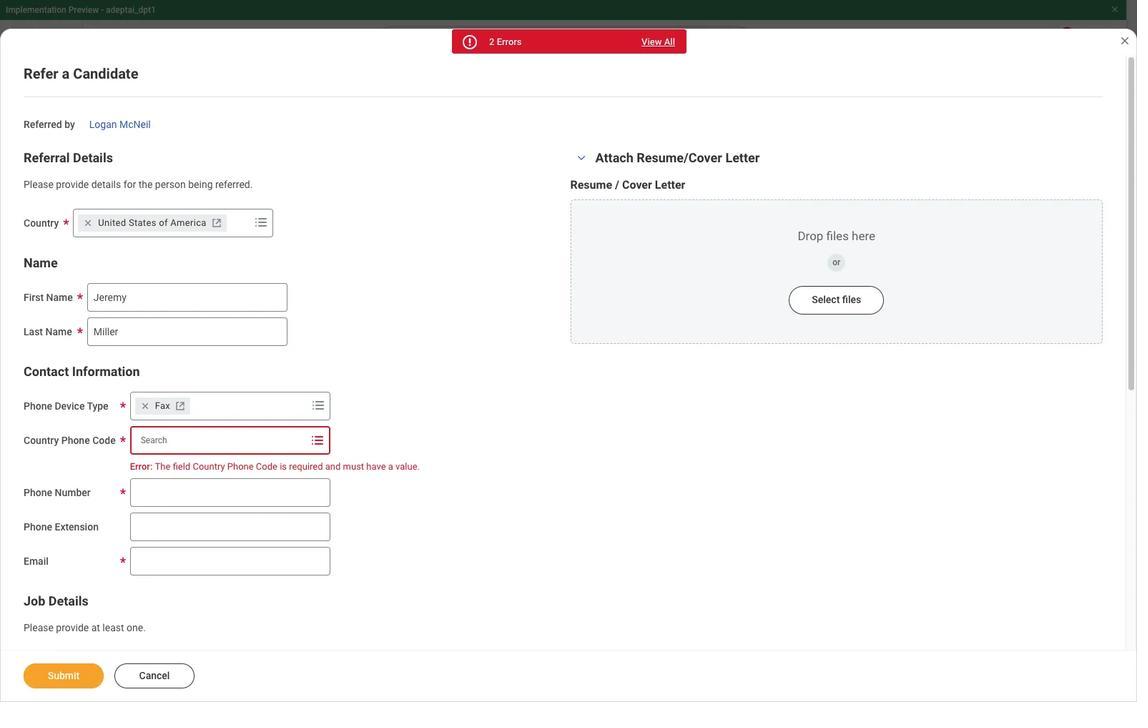Task type: vqa. For each thing, say whether or not it's contained in the screenshot.
the Details inside the Referral Details group
yes



Task type: locate. For each thing, give the bounding box(es) containing it.
Phone Extension text field
[[130, 513, 330, 541]]

0 vertical spatial code
[[92, 435, 116, 446]]

1 horizontal spatial prompts image
[[309, 432, 326, 449]]

job left united
[[79, 213, 98, 227]]

please inside referral details 'group'
[[24, 179, 54, 190]]

a
[[62, 65, 70, 82], [388, 461, 393, 472]]

x small image left united
[[81, 216, 95, 230]]

at
[[91, 622, 100, 634]]

1 vertical spatial a
[[388, 461, 393, 472]]

0 horizontal spatial letter
[[655, 178, 686, 192]]

x small image inside fax, press delete to clear value, ctrl + enter opens in new window. option
[[138, 399, 152, 413]]

jobs hub
[[60, 92, 121, 109]]

please
[[24, 179, 54, 190], [24, 622, 54, 634]]

0 vertical spatial x small image
[[81, 216, 95, 230]]

notifications large image
[[26, 212, 43, 229]]

0 vertical spatial provide
[[56, 179, 89, 190]]

name up my referrals icon
[[24, 255, 58, 270]]

overview link
[[11, 134, 217, 169]]

letter up active
[[726, 150, 760, 165]]

name group
[[24, 254, 556, 346]]

referral stage name button
[[273, 388, 676, 415]]

details
[[73, 150, 113, 165], [49, 594, 89, 609]]

1 vertical spatial provide
[[56, 622, 89, 634]]

0 vertical spatial a
[[62, 65, 70, 82]]

referral application row
[[273, 486, 1083, 521]]

referral inside referral hired row
[[279, 568, 309, 578]]

referrals inside tab list
[[287, 284, 324, 295]]

referral inside referral details 'group'
[[24, 150, 70, 165]]

4 cell from the top
[[677, 521, 1083, 556]]

country right field
[[193, 461, 225, 472]]

1 horizontal spatial referrals
[[287, 284, 324, 295]]

provide for referral
[[56, 179, 89, 190]]

referral inside popup button
[[280, 401, 310, 411]]

please provide details for the person being referred.
[[24, 179, 253, 190]]

social media referral
[[279, 428, 360, 438]]

rank
[[1020, 201, 1039, 211]]

country down phone device type
[[24, 435, 59, 446]]

cell for referral hired
[[677, 556, 1083, 591]]

error: the field country phone code is required and must have a value.
[[130, 461, 420, 472]]

a right have
[[388, 461, 393, 472]]

x small image left fax element
[[138, 399, 152, 413]]

details up please provide at least one.
[[49, 594, 89, 609]]

1 horizontal spatial code
[[256, 461, 278, 472]]

referral details button
[[24, 150, 113, 165]]

referral up social
[[280, 401, 310, 411]]

referrals up effective date
[[287, 284, 324, 295]]

referral for referral application
[[279, 498, 309, 508]]

name inside popup button
[[336, 401, 359, 411]]

my referrals tab list
[[258, 274, 1108, 309]]

united states of america, press delete to clear value, ctrl + enter opens in new window. option
[[78, 214, 227, 231]]

total
[[876, 201, 895, 211]]

attach
[[596, 150, 634, 165]]

0 vertical spatial country
[[24, 217, 59, 229]]

active
[[738, 201, 762, 211]]

1 horizontal spatial x small image
[[138, 399, 152, 413]]

phone left number
[[24, 487, 52, 499]]

3
[[760, 164, 776, 197]]

column header inside main content
[[677, 387, 1083, 416]]

3 cell from the top
[[677, 486, 1083, 521]]

implementation preview -   adeptai_dpt1
[[6, 5, 156, 15]]

0 vertical spatial details
[[73, 150, 113, 165]]

0 horizontal spatial x small image
[[81, 216, 95, 230]]

referrals right first name
[[79, 282, 126, 295]]

cell for direct referral
[[677, 451, 1083, 486]]

1 vertical spatial job
[[315, 533, 330, 543]]

referral hired row
[[273, 556, 1083, 591]]

provide inside referral details 'group'
[[56, 179, 89, 190]]

1 horizontal spatial a
[[388, 461, 393, 472]]

phone number
[[24, 487, 91, 499]]

my referrals right my referrals icon
[[60, 282, 126, 295]]

contact
[[24, 364, 69, 379]]

all
[[664, 36, 675, 47]]

2 vertical spatial country
[[193, 461, 225, 472]]

referral inside direct referral row
[[304, 463, 333, 473]]

overview
[[60, 145, 108, 158]]

cancel
[[139, 670, 170, 682]]

referrals inside '3 active referrals'
[[764, 201, 798, 211]]

0 horizontal spatial jobs
[[60, 92, 92, 109]]

my referrals up effective date
[[273, 284, 324, 295]]

provide
[[56, 179, 89, 190], [56, 622, 89, 634]]

required
[[289, 461, 323, 472]]

details for referral details
[[73, 150, 113, 165]]

referred by
[[24, 119, 75, 130]]

letter
[[726, 150, 760, 165], [655, 178, 686, 192]]

1 vertical spatial letter
[[655, 178, 686, 192]]

1 vertical spatial jobs
[[101, 179, 126, 192]]

0 vertical spatial please
[[24, 179, 54, 190]]

my inside tab list
[[273, 284, 285, 295]]

referrals inside navigation pane "region"
[[79, 282, 126, 295]]

2 vertical spatial job
[[24, 594, 45, 609]]

code left is
[[256, 461, 278, 472]]

2 horizontal spatial job
[[315, 533, 330, 543]]

0 horizontal spatial code
[[92, 435, 116, 446]]

2 provide from the top
[[56, 622, 89, 634]]

tab
[[434, 274, 509, 309]]

alerts
[[101, 213, 132, 227]]

cell
[[677, 416, 1083, 451], [677, 451, 1083, 486], [677, 486, 1083, 521], [677, 521, 1083, 556], [677, 556, 1083, 591]]

name right stage
[[336, 401, 359, 411]]

direct
[[279, 463, 301, 473]]

the
[[139, 179, 153, 190]]

a right refer
[[62, 65, 70, 82]]

code
[[92, 435, 116, 446], [256, 461, 278, 472]]

prompts image right social
[[309, 432, 326, 449]]

2
[[489, 36, 495, 47]]

cancel button
[[114, 664, 195, 689]]

one.
[[127, 622, 146, 634]]

job inside row
[[315, 533, 330, 543]]

please inside the job details group
[[24, 622, 54, 634]]

least
[[103, 622, 124, 634]]

referrals
[[764, 201, 798, 211], [79, 282, 126, 295], [287, 284, 324, 295]]

hub
[[95, 92, 121, 109]]

1 vertical spatial prompts image
[[309, 432, 326, 449]]

job down email
[[24, 594, 45, 609]]

refer a candidate
[[24, 65, 138, 82]]

provide inside the job details group
[[56, 622, 89, 634]]

country for country phone code
[[24, 435, 59, 446]]

please down heatmap image
[[24, 179, 54, 190]]

referral up search icon
[[24, 150, 70, 165]]

information
[[72, 364, 140, 379]]

my right notifications large icon
[[60, 213, 76, 227]]

type
[[87, 400, 108, 412]]

social
[[279, 428, 302, 438]]

phone extension
[[24, 521, 99, 533]]

candidate
[[73, 65, 138, 82]]

united states of america element
[[98, 216, 207, 229]]

details inside 'group'
[[73, 150, 113, 165]]

attach resume/cover letter
[[596, 150, 760, 165]]

2 horizontal spatial referrals
[[764, 201, 798, 211]]

referred.
[[215, 179, 253, 190]]

referral right direct
[[304, 463, 333, 473]]

select files button
[[789, 286, 884, 315]]

logan mcneil link
[[89, 116, 151, 130]]

exclamation image
[[464, 37, 475, 48]]

referral for referral details
[[24, 150, 70, 165]]

field
[[173, 461, 190, 472]]

referral right the media
[[330, 428, 360, 438]]

0 horizontal spatial job
[[24, 594, 45, 609]]

spotlight job row
[[273, 521, 1083, 556]]

referrals down 3
[[764, 201, 798, 211]]

spotlight
[[279, 533, 313, 543]]

main content
[[0, 66, 1137, 703]]

value.
[[396, 461, 420, 472]]

select files
[[812, 294, 861, 305]]

please for referral
[[24, 179, 54, 190]]

my referrals inside tab list
[[273, 284, 324, 295]]

2 please from the top
[[24, 622, 54, 634]]

details inside group
[[49, 594, 89, 609]]

jobs
[[60, 92, 92, 109], [101, 179, 126, 192]]

1 please from the top
[[24, 179, 54, 190]]

1 horizontal spatial my referrals
[[273, 284, 324, 295]]

logan
[[89, 119, 117, 130]]

referral inside referral application row
[[279, 498, 309, 508]]

referral left 'hired' on the left bottom of page
[[279, 568, 309, 578]]

job inside navigation pane "region"
[[79, 213, 98, 227]]

details up browse jobs
[[73, 150, 113, 165]]

country
[[24, 217, 59, 229], [24, 435, 59, 446], [193, 461, 225, 472]]

1 vertical spatial please
[[24, 622, 54, 634]]

1 horizontal spatial job
[[79, 213, 98, 227]]

my
[[60, 213, 76, 227], [60, 282, 76, 295], [273, 284, 285, 295]]

0 total points
[[876, 164, 921, 211]]

united states of america
[[98, 217, 207, 228]]

1 vertical spatial details
[[49, 594, 89, 609]]

phone left device
[[24, 400, 52, 412]]

0 horizontal spatial referrals
[[79, 282, 126, 295]]

provide left at
[[56, 622, 89, 634]]

1 vertical spatial country
[[24, 435, 59, 446]]

code down the type
[[92, 435, 116, 446]]

0 horizontal spatial a
[[62, 65, 70, 82]]

my for my referrals icon
[[60, 282, 76, 295]]

2 errors
[[489, 36, 522, 47]]

5 cell from the top
[[677, 556, 1083, 591]]

document star image
[[26, 246, 43, 263]]

my up effective
[[273, 284, 285, 295]]

prompts image right ext link icon at the left
[[253, 214, 270, 231]]

my right my referrals icon
[[60, 282, 76, 295]]

resume
[[571, 178, 612, 192]]

provide down referral details button
[[56, 179, 89, 190]]

prompts image
[[253, 214, 270, 231], [309, 432, 326, 449]]

cell for social media referral
[[677, 416, 1083, 451]]

0 horizontal spatial my referrals
[[60, 282, 126, 295]]

-
[[101, 5, 104, 15]]

phone up email
[[24, 521, 52, 533]]

job for my
[[79, 213, 98, 227]]

0 vertical spatial letter
[[726, 150, 760, 165]]

0 vertical spatial job
[[79, 213, 98, 227]]

contact information button
[[24, 364, 140, 379]]

0 vertical spatial prompts image
[[253, 214, 270, 231]]

job right spotlight on the bottom left of the page
[[315, 533, 330, 543]]

1 horizontal spatial jobs
[[101, 179, 126, 192]]

mcneil
[[119, 119, 151, 130]]

number
[[55, 487, 91, 499]]

phone device type
[[24, 400, 108, 412]]

job
[[79, 213, 98, 227], [315, 533, 330, 543], [24, 594, 45, 609]]

search image
[[26, 177, 43, 195]]

1 cell from the top
[[677, 416, 1083, 451]]

country phone code
[[24, 435, 116, 446]]

please down job details button
[[24, 622, 54, 634]]

referral up spotlight on the bottom left of the page
[[279, 498, 309, 508]]

my job alerts link
[[11, 203, 217, 238]]

my referrals link
[[11, 272, 217, 306]]

1 provide from the top
[[56, 179, 89, 190]]

details for job details
[[49, 594, 89, 609]]

referral stage name row
[[273, 387, 1083, 416]]

Phone Number text field
[[130, 479, 330, 507]]

ext link image
[[173, 399, 188, 413]]

first
[[24, 292, 44, 303]]

1 vertical spatial x small image
[[138, 399, 152, 413]]

or
[[833, 257, 841, 267]]

x small image
[[81, 216, 95, 230], [138, 399, 152, 413]]

states
[[129, 217, 156, 228]]

column header
[[677, 387, 1083, 416]]

2 cell from the top
[[677, 451, 1083, 486]]

errors
[[497, 36, 522, 47]]

close environment banner image
[[1111, 5, 1120, 14]]

my referrals image
[[26, 280, 43, 298]]

country up document star 'image'
[[24, 217, 59, 229]]

my referrals
[[60, 282, 126, 295], [273, 284, 324, 295]]

letter down attach resume/cover letter button
[[655, 178, 686, 192]]



Task type: describe. For each thing, give the bounding box(es) containing it.
0 horizontal spatial prompts image
[[253, 214, 270, 231]]

prompts image
[[310, 397, 327, 414]]

a inside group
[[388, 461, 393, 472]]

view all
[[642, 36, 675, 47]]

provide for job
[[56, 622, 89, 634]]

0
[[890, 164, 907, 197]]

by
[[65, 119, 75, 130]]

name right last
[[45, 326, 72, 337]]

phone for phone device type
[[24, 400, 52, 412]]

name button
[[24, 255, 58, 270]]

please provide at least one.
[[24, 622, 146, 634]]

cell for spotlight job
[[677, 521, 1083, 556]]

direct referral row
[[273, 451, 1083, 486]]

referral stage name
[[280, 401, 359, 411]]

media
[[304, 428, 328, 438]]

for
[[123, 179, 136, 190]]

refer
[[24, 65, 58, 82]]

Country Phone Code field
[[131, 427, 307, 453]]

have
[[367, 461, 386, 472]]

1 horizontal spatial letter
[[726, 150, 760, 165]]

1 rank
[[1020, 164, 1039, 211]]

country for country
[[24, 217, 59, 229]]

heatmap image
[[26, 143, 43, 160]]

cover
[[622, 178, 652, 192]]

application
[[311, 498, 354, 508]]

last
[[24, 326, 43, 337]]

attach resume/cover letter button
[[596, 150, 760, 165]]

points
[[897, 201, 921, 211]]

implementation preview -   adeptai_dpt1 banner
[[0, 0, 1127, 66]]

chevron down image
[[573, 153, 590, 163]]

device
[[55, 400, 85, 412]]

fax element
[[155, 400, 170, 412]]

being
[[188, 179, 213, 190]]

First Name text field
[[87, 283, 287, 312]]

job details
[[24, 594, 89, 609]]

and
[[325, 461, 341, 472]]

my referrals inside navigation pane "region"
[[60, 282, 126, 295]]

my job alerts
[[60, 213, 132, 227]]

job for spotlight
[[315, 533, 330, 543]]

contact information
[[24, 364, 140, 379]]

attach resume/cover letter group
[[571, 149, 1103, 344]]

error:
[[130, 461, 153, 472]]

contact information group
[[24, 363, 556, 576]]

is
[[280, 461, 287, 472]]

1 vertical spatial code
[[256, 461, 278, 472]]

referral inside the social media referral row
[[330, 428, 360, 438]]

resume / cover letter
[[571, 178, 686, 192]]

my tasks element
[[1038, 27, 1078, 59]]

effective date
[[273, 338, 335, 350]]

browse jobs link
[[11, 169, 217, 203]]

cell for referral application
[[677, 486, 1083, 521]]

united
[[98, 217, 126, 228]]

profile logan mcneil element
[[1078, 27, 1118, 59]]

job inside group
[[24, 594, 45, 609]]

preview
[[68, 5, 99, 15]]

effective
[[273, 338, 312, 350]]

x small image for country
[[81, 216, 95, 230]]

jobs hub element
[[60, 90, 177, 110]]

hired
[[311, 568, 331, 578]]

transformation import image
[[188, 92, 205, 109]]

extension
[[55, 521, 99, 533]]

ext link image
[[209, 216, 224, 230]]

referral for referral hired
[[279, 568, 309, 578]]

referral for referral stage name
[[280, 401, 310, 411]]

close refer a candidate image
[[1120, 35, 1131, 47]]

fax, press delete to clear value, ctrl + enter opens in new window. option
[[135, 397, 190, 415]]

phone for phone extension
[[24, 521, 52, 533]]

details
[[91, 179, 121, 190]]

name right first in the top of the page
[[46, 292, 73, 303]]

social media referral row
[[273, 416, 1083, 451]]

phone down device
[[61, 435, 90, 446]]

1
[[1021, 164, 1037, 197]]

email
[[24, 556, 49, 567]]

main content containing 3
[[0, 66, 1137, 703]]

last name
[[24, 326, 72, 337]]

fax
[[155, 400, 170, 411]]

submit button
[[24, 664, 104, 689]]

letter inside region
[[655, 178, 686, 192]]

3 active referrals
[[738, 164, 798, 211]]

/
[[615, 178, 620, 192]]

x small image for phone device type
[[138, 399, 152, 413]]

phone for phone number
[[24, 487, 52, 499]]

spotlight job
[[279, 533, 330, 543]]

notifications element
[[998, 27, 1038, 59]]

refer a candidate dialog
[[0, 29, 1137, 703]]

navigation pane region
[[0, 66, 229, 703]]

job details button
[[24, 594, 89, 609]]

resume/cover
[[637, 150, 722, 165]]

implementation
[[6, 5, 66, 15]]

job details group
[[24, 593, 556, 635]]

direct referral
[[279, 463, 333, 473]]

Last Name text field
[[87, 317, 287, 346]]

referral details group
[[24, 149, 556, 191]]

stage
[[312, 401, 334, 411]]

please for job
[[24, 622, 54, 634]]

phone up phone number text field
[[227, 461, 254, 472]]

date
[[314, 338, 335, 350]]

referral application
[[279, 498, 354, 508]]

submit
[[48, 670, 80, 682]]

my for notifications large icon
[[60, 213, 76, 227]]

referred
[[24, 119, 62, 130]]

resume / cover letter region
[[571, 178, 1103, 344]]

adeptai_dpt1
[[106, 5, 156, 15]]

america
[[170, 217, 207, 228]]

files
[[843, 294, 861, 305]]

must
[[343, 461, 364, 472]]

0 vertical spatial jobs
[[60, 92, 92, 109]]

Email text field
[[130, 547, 330, 576]]



